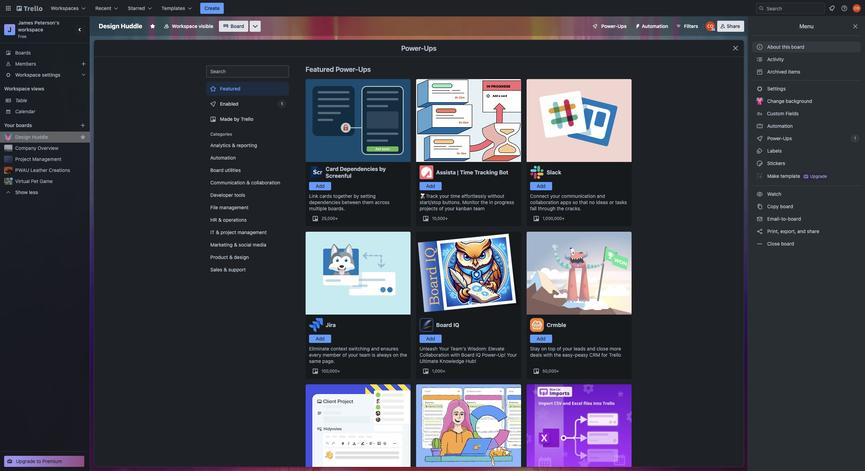 Task type: vqa. For each thing, say whether or not it's contained in the screenshot.


Task type: describe. For each thing, give the bounding box(es) containing it.
board for board utilities
[[210, 167, 224, 173]]

show
[[15, 189, 28, 195]]

stay
[[530, 346, 540, 352]]

communication
[[562, 193, 596, 199]]

james peterson's workspace free
[[18, 20, 61, 39]]

or
[[610, 199, 614, 205]]

your inside 'element'
[[4, 122, 15, 128]]

about this board button
[[753, 41, 861, 53]]

automation button
[[633, 21, 673, 32]]

show less button
[[0, 187, 90, 198]]

power- inside "button"
[[602, 23, 618, 29]]

add button for crmble
[[530, 335, 553, 343]]

trello inside stay on top of your leads and close more deals with the easy-peasy crm for trello
[[609, 352, 622, 358]]

cards
[[320, 193, 332, 199]]

top
[[548, 346, 556, 352]]

sm image for make template
[[757, 172, 764, 179]]

starred button
[[124, 3, 156, 14]]

search image
[[759, 6, 765, 11]]

print, export, and share link
[[753, 226, 861, 237]]

is
[[372, 352, 376, 358]]

add for board iq
[[426, 336, 435, 342]]

hr & operations link
[[206, 215, 289, 226]]

it
[[210, 229, 215, 235]]

more
[[610, 346, 621, 352]]

reporting
[[237, 142, 257, 148]]

archived items link
[[753, 66, 861, 77]]

make template
[[766, 173, 801, 179]]

items
[[789, 69, 801, 75]]

free
[[18, 34, 27, 39]]

show less
[[15, 189, 38, 195]]

apps
[[561, 199, 572, 205]]

change background
[[766, 98, 813, 104]]

star or unstar board image
[[150, 23, 155, 29]]

of inside ⌛track your time effortlessly without start/stop buttons.  monitor the in progress projects of your kanban team
[[439, 206, 444, 211]]

settings
[[42, 72, 60, 78]]

1 for enabled
[[281, 101, 283, 106]]

1,000,000
[[543, 216, 562, 221]]

& for it
[[216, 229, 219, 235]]

company
[[15, 145, 36, 151]]

jira
[[326, 322, 336, 328]]

close
[[768, 241, 780, 247]]

board link
[[219, 21, 248, 32]]

boards
[[16, 122, 32, 128]]

file
[[210, 205, 218, 210]]

tools
[[234, 192, 245, 198]]

crm
[[590, 352, 600, 358]]

workspaces
[[51, 5, 79, 11]]

board for board iq
[[436, 322, 452, 328]]

add for crmble
[[537, 336, 546, 342]]

pwau
[[15, 167, 29, 173]]

sales & support
[[210, 267, 246, 273]]

templates
[[162, 5, 185, 11]]

0 vertical spatial trello
[[241, 116, 254, 122]]

upgrade for upgrade
[[811, 174, 827, 179]]

tasks
[[616, 199, 627, 205]]

power-ups inside "button"
[[602, 23, 627, 29]]

25,000
[[322, 216, 336, 221]]

your up buttons. at the right of the page
[[440, 193, 449, 199]]

0 notifications image
[[828, 4, 837, 12]]

about
[[768, 44, 781, 50]]

virtual pet game
[[15, 178, 53, 184]]

leather
[[31, 167, 47, 173]]

iq inside 'unleash your team's wisdom: elevate collaboration with board iq power-up! your ultimate knowledge hub!'
[[476, 352, 481, 358]]

between
[[342, 199, 361, 205]]

effortlessly
[[462, 193, 487, 199]]

boards.
[[328, 206, 345, 211]]

project management link
[[15, 156, 86, 163]]

connect your communication and collaboration apps so that no ideas or tasks fall through the cracks.
[[530, 193, 627, 211]]

sm image for copy board
[[757, 203, 764, 210]]

sm image for activity
[[757, 56, 764, 63]]

custom fields
[[767, 111, 799, 116]]

by inside the card dependencies by screenful
[[380, 166, 386, 172]]

file management
[[210, 205, 249, 210]]

through
[[538, 206, 556, 211]]

this member is an admin of this board. image
[[712, 28, 715, 31]]

on inside stay on top of your leads and close more deals with the easy-peasy crm for trello
[[542, 346, 547, 352]]

0 horizontal spatial power-ups
[[401, 44, 437, 52]]

1,000
[[432, 369, 443, 374]]

sm image for print, export, and share
[[757, 228, 764, 235]]

0 horizontal spatial christina overa (christinaovera) image
[[706, 21, 715, 31]]

same
[[309, 358, 321, 364]]

sm image for close board
[[757, 240, 764, 247]]

huddle inside text box
[[121, 22, 142, 30]]

team inside ⌛track your time effortlessly without start/stop buttons.  monitor the in progress projects of your kanban team
[[474, 206, 485, 211]]

+ for card dependencies by screenful
[[336, 216, 338, 221]]

and inside stay on top of your leads and close more deals with the easy-peasy crm for trello
[[587, 346, 596, 352]]

& for communication
[[247, 180, 250, 186]]

calendar
[[15, 108, 35, 114]]

developer tools link
[[206, 190, 289, 201]]

0 horizontal spatial design
[[15, 134, 31, 140]]

& for product
[[229, 254, 233, 260]]

the inside stay on top of your leads and close more deals with the easy-peasy crm for trello
[[554, 352, 561, 358]]

members
[[15, 61, 36, 67]]

them
[[362, 199, 374, 205]]

1 for power-ups
[[855, 136, 857, 141]]

with inside 'unleash your team's wisdom: elevate collaboration with board iq power-up! your ultimate knowledge hub!'
[[451, 352, 460, 358]]

board for board
[[231, 23, 244, 29]]

design inside text box
[[99, 22, 119, 30]]

filters
[[684, 23, 699, 29]]

0 vertical spatial management
[[219, 205, 249, 210]]

the inside eliminate context switching and ensures every member of your team is always on the same page.
[[400, 352, 407, 358]]

views
[[31, 86, 44, 92]]

add button for card dependencies by screenful
[[309, 182, 331, 190]]

sm image inside automation button
[[633, 21, 642, 30]]

ensures
[[381, 346, 399, 352]]

+ for jira
[[338, 369, 340, 374]]

peterson's
[[34, 20, 59, 26]]

workspaces button
[[47, 3, 90, 14]]

enabled
[[220, 101, 238, 107]]

developer tools
[[210, 192, 245, 198]]

2 vertical spatial power-ups
[[766, 135, 794, 141]]

add for assista | time tracking bot
[[426, 183, 435, 189]]

1 vertical spatial automation link
[[206, 152, 289, 163]]

deals
[[530, 352, 542, 358]]

sm image for automation
[[757, 123, 764, 130]]

cracks.
[[566, 206, 582, 211]]

|
[[457, 169, 459, 176]]

developer
[[210, 192, 233, 198]]

labels
[[766, 148, 782, 154]]

workspace for workspace settings
[[15, 72, 41, 78]]

virtual pet game link
[[15, 178, 86, 185]]

context
[[331, 346, 347, 352]]

james peterson's workspace link
[[18, 20, 61, 32]]

the inside connect your communication and collaboration apps so that no ideas or tasks fall through the cracks.
[[557, 206, 564, 211]]

bot
[[499, 169, 509, 176]]

calendar link
[[15, 108, 86, 115]]

your inside eliminate context switching and ensures every member of your team is always on the same page.
[[348, 352, 358, 358]]

activity
[[766, 56, 784, 62]]

featured for featured
[[220, 86, 241, 92]]

2 vertical spatial automation
[[210, 155, 236, 161]]

back to home image
[[17, 3, 43, 14]]

power- inside 'unleash your team's wisdom: elevate collaboration with board iq power-up! your ultimate knowledge hub!'
[[482, 352, 498, 358]]

make
[[768, 173, 780, 179]]

0 horizontal spatial by
[[234, 116, 240, 122]]

1,000,000 +
[[543, 216, 565, 221]]

boards
[[15, 50, 31, 56]]

in
[[490, 199, 493, 205]]

& for marketing
[[234, 242, 237, 248]]

sm image for settings
[[757, 85, 764, 92]]

1 vertical spatial automation
[[766, 123, 793, 129]]

on inside eliminate context switching and ensures every member of your team is always on the same page.
[[393, 352, 399, 358]]



Task type: locate. For each thing, give the bounding box(es) containing it.
board
[[231, 23, 244, 29], [210, 167, 224, 173], [436, 322, 452, 328], [462, 352, 475, 358]]

by
[[234, 116, 240, 122], [380, 166, 386, 172], [354, 193, 359, 199]]

+ for slack
[[562, 216, 565, 221]]

by right made
[[234, 116, 240, 122]]

sm image inside watch link
[[757, 191, 764, 198]]

2 horizontal spatial of
[[557, 346, 562, 352]]

workspace for workspace visible
[[172, 23, 197, 29]]

j link
[[4, 24, 15, 35]]

0 vertical spatial automation
[[642, 23, 669, 29]]

1 horizontal spatial collaboration
[[530, 199, 559, 205]]

0 horizontal spatial 1
[[281, 101, 283, 106]]

1,000 +
[[432, 369, 446, 374]]

+ down knowledge
[[443, 369, 446, 374]]

to
[[37, 459, 41, 464]]

workspace inside button
[[172, 23, 197, 29]]

without
[[488, 193, 505, 199]]

board inside email-to-board link
[[788, 216, 801, 222]]

1 vertical spatial your
[[439, 346, 449, 352]]

board down export,
[[782, 241, 795, 247]]

the left "in"
[[481, 199, 488, 205]]

Search field
[[756, 3, 825, 14]]

the right always
[[400, 352, 407, 358]]

5 sm image from the top
[[757, 228, 764, 235]]

add button for jira
[[309, 335, 331, 343]]

with down top
[[544, 352, 553, 358]]

so
[[573, 199, 578, 205]]

featured for featured power-ups
[[306, 65, 334, 73]]

upgrade inside upgrade to premium link
[[16, 459, 35, 464]]

by inside 'link cards together by setting dependencies between them across multiple boards.'
[[354, 193, 359, 199]]

trello down more
[[609, 352, 622, 358]]

on down ensures
[[393, 352, 399, 358]]

iq
[[454, 322, 460, 328], [476, 352, 481, 358]]

peasy
[[575, 352, 588, 358]]

made by trello
[[220, 116, 254, 122]]

workspace for workspace views
[[4, 86, 30, 92]]

management
[[219, 205, 249, 210], [238, 229, 267, 235]]

your left boards
[[4, 122, 15, 128]]

upgrade left 'to'
[[16, 459, 35, 464]]

print,
[[768, 228, 780, 234]]

automation down custom fields
[[766, 123, 793, 129]]

design
[[234, 254, 249, 260]]

1 vertical spatial 1
[[855, 136, 857, 141]]

with down the team's
[[451, 352, 460, 358]]

1 horizontal spatial on
[[542, 346, 547, 352]]

sm image inside email-to-board link
[[757, 216, 764, 223]]

sm image
[[633, 21, 642, 30], [757, 68, 764, 75], [757, 85, 764, 92], [757, 135, 764, 142], [757, 160, 764, 167], [757, 191, 764, 198], [757, 203, 764, 210], [757, 216, 764, 223]]

iq down wisdom:
[[476, 352, 481, 358]]

link
[[309, 193, 318, 199]]

board right this
[[792, 44, 805, 50]]

⌛track your time effortlessly without start/stop buttons.  monitor the in progress projects of your kanban team
[[420, 193, 514, 211]]

0 horizontal spatial automation link
[[206, 152, 289, 163]]

1 vertical spatial by
[[380, 166, 386, 172]]

pwau leather creations link
[[15, 167, 86, 174]]

buttons.
[[443, 199, 461, 205]]

analytics & reporting link
[[206, 140, 289, 151]]

0 vertical spatial your
[[4, 122, 15, 128]]

add up connect
[[537, 183, 546, 189]]

open information menu image
[[841, 5, 848, 12]]

christina overa (christinaovera) image right "open information menu" image on the top right
[[853, 4, 861, 12]]

overview
[[38, 145, 58, 151]]

board inside about this board "button"
[[792, 44, 805, 50]]

stickers link
[[753, 158, 861, 169]]

of right top
[[557, 346, 562, 352]]

easy-
[[563, 352, 575, 358]]

& right the hr
[[218, 217, 222, 223]]

design up company
[[15, 134, 31, 140]]

the down top
[[554, 352, 561, 358]]

management down hr & operations link
[[238, 229, 267, 235]]

setting
[[361, 193, 376, 199]]

add board image
[[80, 123, 86, 128]]

& for analytics
[[232, 142, 235, 148]]

add for jira
[[316, 336, 325, 342]]

add button for slack
[[530, 182, 553, 190]]

1 horizontal spatial automation link
[[753, 121, 861, 132]]

1 vertical spatial workspace
[[15, 72, 41, 78]]

2 horizontal spatial automation
[[766, 123, 793, 129]]

featured power-ups
[[306, 65, 371, 73]]

trello right made
[[241, 116, 254, 122]]

0 horizontal spatial on
[[393, 352, 399, 358]]

table
[[15, 97, 27, 103]]

dependencies
[[340, 166, 378, 172]]

0 vertical spatial design
[[99, 22, 119, 30]]

1 horizontal spatial automation
[[642, 23, 669, 29]]

create button
[[200, 3, 224, 14]]

0 vertical spatial team
[[474, 206, 485, 211]]

0 vertical spatial 1
[[281, 101, 283, 106]]

0 vertical spatial of
[[439, 206, 444, 211]]

sales
[[210, 267, 222, 273]]

board utilities link
[[206, 165, 289, 176]]

and up is on the bottom left of the page
[[371, 346, 380, 352]]

sm image inside archived items link
[[757, 68, 764, 75]]

christina overa (christinaovera) image
[[853, 4, 861, 12], [706, 21, 715, 31]]

design huddle down recent popup button
[[99, 22, 142, 30]]

communication & collaboration link
[[206, 177, 289, 188]]

board inside copy board link
[[781, 204, 794, 209]]

time
[[451, 193, 461, 199]]

& right sales at the left of page
[[224, 267, 227, 273]]

0 horizontal spatial upgrade
[[16, 459, 35, 464]]

design
[[99, 22, 119, 30], [15, 134, 31, 140]]

your inside connect your communication and collaboration apps so that no ideas or tasks fall through the cracks.
[[551, 193, 560, 199]]

email-to-board link
[[753, 214, 861, 225]]

design huddle up 'company overview'
[[15, 134, 48, 140]]

2 horizontal spatial power-ups
[[766, 135, 794, 141]]

your up through
[[551, 193, 560, 199]]

for
[[602, 352, 608, 358]]

&
[[232, 142, 235, 148], [247, 180, 250, 186], [218, 217, 222, 223], [216, 229, 219, 235], [234, 242, 237, 248], [229, 254, 233, 260], [224, 267, 227, 273]]

+ for assista | time tracking bot
[[446, 216, 448, 221]]

huddle down starred
[[121, 22, 142, 30]]

2 vertical spatial of
[[343, 352, 347, 358]]

board up to- at the top of page
[[781, 204, 794, 209]]

4 sm image from the top
[[757, 172, 764, 179]]

0 horizontal spatial your
[[4, 122, 15, 128]]

j
[[8, 26, 12, 34]]

add button up unleash
[[420, 335, 442, 343]]

huddle up 'company overview'
[[32, 134, 48, 140]]

add up the stay
[[537, 336, 546, 342]]

ups inside "button"
[[618, 23, 627, 29]]

0 horizontal spatial design huddle
[[15, 134, 48, 140]]

on left top
[[542, 346, 547, 352]]

automation link down analytics & reporting link
[[206, 152, 289, 163]]

1 vertical spatial of
[[557, 346, 562, 352]]

1 vertical spatial management
[[238, 229, 267, 235]]

0 horizontal spatial automation
[[210, 155, 236, 161]]

team down switching
[[360, 352, 371, 358]]

your right up!
[[507, 352, 517, 358]]

automation left filters button
[[642, 23, 669, 29]]

sm image inside automation link
[[757, 123, 764, 130]]

automation up the board utilities
[[210, 155, 236, 161]]

christina overa (christinaovera) image inside the primary element
[[853, 4, 861, 12]]

your boards
[[4, 122, 32, 128]]

0 vertical spatial huddle
[[121, 22, 142, 30]]

1 with from the left
[[451, 352, 460, 358]]

settings
[[766, 86, 786, 92]]

workspace
[[18, 27, 43, 32]]

0 vertical spatial upgrade
[[811, 174, 827, 179]]

with
[[451, 352, 460, 358], [544, 352, 553, 358]]

0 horizontal spatial iq
[[454, 322, 460, 328]]

3 sm image from the top
[[757, 148, 764, 154]]

2 vertical spatial by
[[354, 193, 359, 199]]

1 vertical spatial design
[[15, 134, 31, 140]]

1 horizontal spatial power-ups
[[602, 23, 627, 29]]

10,000
[[432, 216, 446, 221]]

of inside eliminate context switching and ensures every member of your team is always on the same page.
[[343, 352, 347, 358]]

1 vertical spatial huddle
[[32, 134, 48, 140]]

2 horizontal spatial your
[[507, 352, 517, 358]]

time
[[460, 169, 473, 176]]

of inside stay on top of your leads and close more deals with the easy-peasy crm for trello
[[557, 346, 562, 352]]

board up the team's
[[436, 322, 452, 328]]

1 vertical spatial iq
[[476, 352, 481, 358]]

the inside ⌛track your time effortlessly without start/stop buttons.  monitor the in progress projects of your kanban team
[[481, 199, 488, 205]]

design huddle inside text box
[[99, 22, 142, 30]]

categories
[[210, 132, 232, 137]]

unleash your team's wisdom: elevate collaboration with board iq power-up! your ultimate knowledge hub!
[[420, 346, 517, 364]]

change background link
[[753, 96, 861, 107]]

+ for board iq
[[443, 369, 446, 374]]

product & design link
[[206, 252, 289, 263]]

board up hub!
[[462, 352, 475, 358]]

add for card dependencies by screenful
[[316, 183, 325, 189]]

close
[[597, 346, 609, 352]]

knowledge
[[440, 358, 465, 364]]

+ for crmble
[[557, 369, 559, 374]]

add button up the stay
[[530, 335, 553, 343]]

collaboration
[[420, 352, 450, 358]]

1 vertical spatial on
[[393, 352, 399, 358]]

0 vertical spatial workspace
[[172, 23, 197, 29]]

sm image for email-to-board
[[757, 216, 764, 223]]

of up 10,000 +
[[439, 206, 444, 211]]

1 horizontal spatial design
[[99, 22, 119, 30]]

collaboration up through
[[530, 199, 559, 205]]

& left social
[[234, 242, 237, 248]]

member
[[323, 352, 341, 358]]

marketing
[[210, 242, 233, 248]]

& for hr
[[218, 217, 222, 223]]

collaboration inside connect your communication and collaboration apps so that no ideas or tasks fall through the cracks.
[[530, 199, 559, 205]]

1 horizontal spatial design huddle
[[99, 22, 142, 30]]

management up operations on the left of page
[[219, 205, 249, 210]]

and left share
[[798, 228, 806, 234]]

watch link
[[753, 189, 861, 200]]

table link
[[15, 97, 86, 104]]

automation
[[642, 23, 669, 29], [766, 123, 793, 129], [210, 155, 236, 161]]

board inside close board link
[[782, 241, 795, 247]]

workspace inside popup button
[[15, 72, 41, 78]]

members link
[[0, 58, 90, 69]]

customize views image
[[252, 23, 259, 30]]

1 vertical spatial design huddle
[[15, 134, 48, 140]]

2 sm image from the top
[[757, 123, 764, 130]]

share
[[727, 23, 740, 29]]

automation inside button
[[642, 23, 669, 29]]

1 horizontal spatial iq
[[476, 352, 481, 358]]

and up crm
[[587, 346, 596, 352]]

sm image
[[757, 56, 764, 63], [757, 123, 764, 130], [757, 148, 764, 154], [757, 172, 764, 179], [757, 228, 764, 235], [757, 240, 764, 247]]

+ down apps
[[562, 216, 565, 221]]

add button up cards
[[309, 182, 331, 190]]

iq up the team's
[[454, 322, 460, 328]]

add button up ⌛track
[[420, 182, 442, 190]]

0 vertical spatial on
[[542, 346, 547, 352]]

+ down member
[[338, 369, 340, 374]]

to-
[[782, 216, 788, 222]]

file management link
[[206, 202, 289, 213]]

1 vertical spatial upgrade
[[16, 459, 35, 464]]

+ down buttons. at the right of the page
[[446, 216, 448, 221]]

0 horizontal spatial trello
[[241, 116, 254, 122]]

& right it
[[216, 229, 219, 235]]

sm image inside copy board link
[[757, 203, 764, 210]]

starred icon image
[[80, 134, 86, 140]]

1 horizontal spatial christina overa (christinaovera) image
[[853, 4, 861, 12]]

0 horizontal spatial with
[[451, 352, 460, 358]]

sm image for labels
[[757, 148, 764, 154]]

1 horizontal spatial team
[[474, 206, 485, 211]]

dependencies
[[309, 199, 341, 205]]

ultimate
[[420, 358, 439, 364]]

add button up connect
[[530, 182, 553, 190]]

1 horizontal spatial your
[[439, 346, 449, 352]]

elevate
[[489, 346, 505, 352]]

assista | time tracking bot
[[436, 169, 509, 176]]

2 horizontal spatial by
[[380, 166, 386, 172]]

collaboration inside "communication & collaboration" link
[[251, 180, 280, 186]]

upgrade inside upgrade button
[[811, 174, 827, 179]]

upgrade button
[[802, 172, 829, 181]]

your down buttons. at the right of the page
[[445, 206, 455, 211]]

your boards with 5 items element
[[4, 121, 70, 130]]

team down "monitor"
[[474, 206, 485, 211]]

upgrade for upgrade to premium
[[16, 459, 35, 464]]

primary element
[[0, 0, 866, 17]]

1 horizontal spatial huddle
[[121, 22, 142, 30]]

with inside stay on top of your leads and close more deals with the easy-peasy crm for trello
[[544, 352, 553, 358]]

& left design
[[229, 254, 233, 260]]

1 vertical spatial christina overa (christinaovera) image
[[706, 21, 715, 31]]

copy board
[[766, 204, 794, 209]]

sm image inside settings link
[[757, 85, 764, 92]]

add button for board iq
[[420, 335, 442, 343]]

0 vertical spatial collaboration
[[251, 180, 280, 186]]

design down recent popup button
[[99, 22, 119, 30]]

& down board utilities link
[[247, 180, 250, 186]]

sm image for watch
[[757, 191, 764, 198]]

1 vertical spatial power-ups
[[401, 44, 437, 52]]

0 horizontal spatial team
[[360, 352, 371, 358]]

& for sales
[[224, 267, 227, 273]]

1 vertical spatial team
[[360, 352, 371, 358]]

Search text field
[[206, 65, 289, 78]]

sm image inside close board link
[[757, 240, 764, 247]]

⌛track
[[420, 193, 438, 199]]

add up cards
[[316, 183, 325, 189]]

eliminate context switching and ensures every member of your team is always on the same page.
[[309, 346, 407, 364]]

sm image inside activity link
[[757, 56, 764, 63]]

stay on top of your leads and close more deals with the easy-peasy crm for trello
[[530, 346, 622, 358]]

by right 'dependencies'
[[380, 166, 386, 172]]

0 vertical spatial christina overa (christinaovera) image
[[853, 4, 861, 12]]

featured inside featured link
[[220, 86, 241, 92]]

1 vertical spatial featured
[[220, 86, 241, 92]]

board left utilities
[[210, 167, 224, 173]]

less
[[29, 189, 38, 195]]

2 vertical spatial your
[[507, 352, 517, 358]]

print, export, and share
[[766, 228, 820, 234]]

2 with from the left
[[544, 352, 553, 358]]

watch
[[766, 191, 783, 197]]

1 horizontal spatial upgrade
[[811, 174, 827, 179]]

sm image inside 'print, export, and share' link
[[757, 228, 764, 235]]

1 horizontal spatial by
[[354, 193, 359, 199]]

template
[[781, 173, 801, 179]]

your up collaboration
[[439, 346, 449, 352]]

project
[[15, 156, 31, 162]]

your inside stay on top of your leads and close more deals with the easy-peasy crm for trello
[[563, 346, 573, 352]]

0 vertical spatial featured
[[306, 65, 334, 73]]

christina overa (christinaovera) image right filters
[[706, 21, 715, 31]]

board left customize views 'image'
[[231, 23, 244, 29]]

starred
[[128, 5, 145, 11]]

0 vertical spatial power-ups
[[602, 23, 627, 29]]

sm image inside labels link
[[757, 148, 764, 154]]

slack
[[547, 169, 562, 176]]

0 vertical spatial by
[[234, 116, 240, 122]]

and up "ideas"
[[597, 193, 606, 199]]

the down apps
[[557, 206, 564, 211]]

0 horizontal spatial collaboration
[[251, 180, 280, 186]]

1 horizontal spatial 1
[[855, 136, 857, 141]]

6 sm image from the top
[[757, 240, 764, 247]]

filters button
[[674, 21, 701, 32]]

team's
[[451, 346, 466, 352]]

and inside connect your communication and collaboration apps so that no ideas or tasks fall through the cracks.
[[597, 193, 606, 199]]

copy board link
[[753, 201, 861, 212]]

james
[[18, 20, 33, 26]]

board up print, export, and share
[[788, 216, 801, 222]]

and inside eliminate context switching and ensures every member of your team is always on the same page.
[[371, 346, 380, 352]]

1 vertical spatial collaboration
[[530, 199, 559, 205]]

close board link
[[753, 238, 861, 249]]

workspace down members
[[15, 72, 41, 78]]

workspace down templates popup button
[[172, 23, 197, 29]]

team inside eliminate context switching and ensures every member of your team is always on the same page.
[[360, 352, 371, 358]]

of down context
[[343, 352, 347, 358]]

collaboration down board utilities link
[[251, 180, 280, 186]]

sm image for archived items
[[757, 68, 764, 75]]

your up easy-
[[563, 346, 573, 352]]

+ down boards.
[[336, 216, 338, 221]]

1 vertical spatial trello
[[609, 352, 622, 358]]

workspace visible
[[172, 23, 213, 29]]

upgrade
[[811, 174, 827, 179], [16, 459, 35, 464]]

add up ⌛track
[[426, 183, 435, 189]]

& right analytics
[[232, 142, 235, 148]]

sm image for stickers
[[757, 160, 764, 167]]

0 horizontal spatial huddle
[[32, 134, 48, 140]]

by up between
[[354, 193, 359, 199]]

2 vertical spatial workspace
[[4, 86, 30, 92]]

custom
[[767, 111, 785, 116]]

Board name text field
[[95, 21, 146, 32]]

add up eliminate
[[316, 336, 325, 342]]

sm image for power-ups
[[757, 135, 764, 142]]

1 horizontal spatial trello
[[609, 352, 622, 358]]

add button for assista | time tracking bot
[[420, 182, 442, 190]]

0 horizontal spatial of
[[343, 352, 347, 358]]

automation link down custom fields "button"
[[753, 121, 861, 132]]

add up unleash
[[426, 336, 435, 342]]

add for slack
[[537, 183, 546, 189]]

0 horizontal spatial featured
[[220, 86, 241, 92]]

upgrade down stickers link
[[811, 174, 827, 179]]

+ down stay on top of your leads and close more deals with the easy-peasy crm for trello
[[557, 369, 559, 374]]

game
[[40, 178, 53, 184]]

1 sm image from the top
[[757, 56, 764, 63]]

0 vertical spatial automation link
[[753, 121, 861, 132]]

1 horizontal spatial featured
[[306, 65, 334, 73]]

sm image inside stickers link
[[757, 160, 764, 167]]

activity link
[[753, 54, 861, 65]]

board inside 'unleash your team's wisdom: elevate collaboration with board iq power-up! your ultimate knowledge hub!'
[[462, 352, 475, 358]]

0 vertical spatial design huddle
[[99, 22, 142, 30]]

0 vertical spatial iq
[[454, 322, 460, 328]]

add button
[[309, 182, 331, 190], [420, 182, 442, 190], [530, 182, 553, 190], [309, 335, 331, 343], [420, 335, 442, 343], [530, 335, 553, 343]]

assista
[[436, 169, 456, 176]]

1 horizontal spatial of
[[439, 206, 444, 211]]

1 horizontal spatial with
[[544, 352, 553, 358]]

premium
[[42, 459, 62, 464]]

workspace up table
[[4, 86, 30, 92]]

workspace navigation collapse icon image
[[75, 25, 85, 35]]

add button up eliminate
[[309, 335, 331, 343]]

your down switching
[[348, 352, 358, 358]]

together
[[333, 193, 353, 199]]



